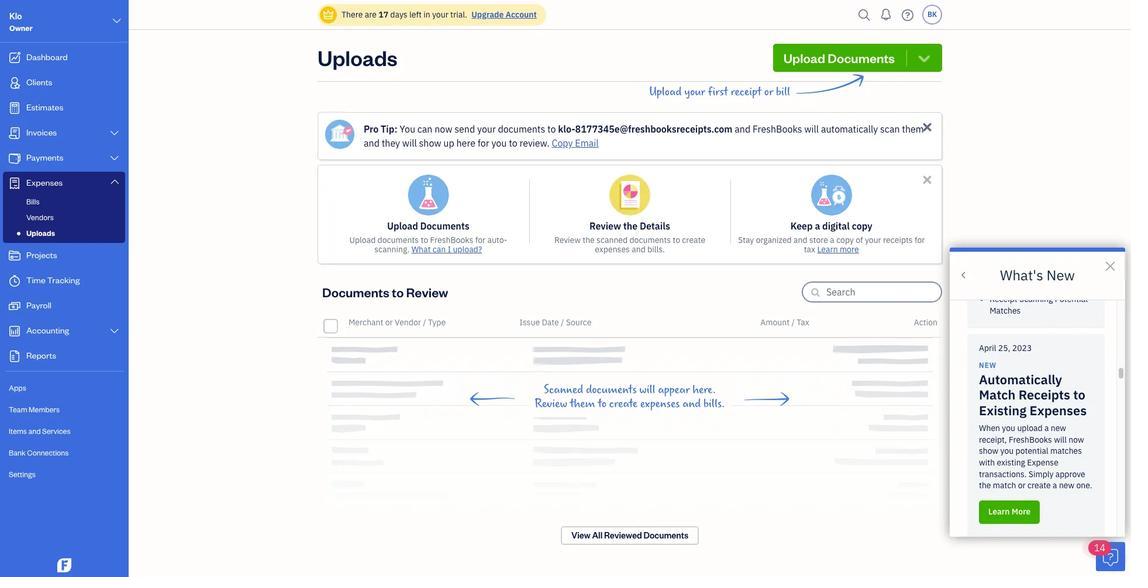 Task type: vqa. For each thing, say whether or not it's contained in the screenshot.
the Gary's
no



Task type: describe. For each thing, give the bounding box(es) containing it.
expenses for the
[[595, 244, 630, 255]]

simply
[[1029, 469, 1054, 480]]

review.
[[520, 137, 550, 149]]

invoice image
[[8, 127, 22, 139]]

payroll
[[26, 300, 51, 311]]

source
[[566, 318, 592, 328]]

pro tip: you can now send your documents to klo-8177345e@freshbooksreceipts.com
[[364, 123, 733, 135]]

payroll link
[[3, 295, 125, 319]]

auto-
[[487, 235, 507, 246]]

they
[[382, 137, 400, 149]]

search image
[[855, 6, 874, 24]]

chart image
[[8, 326, 22, 337]]

time tracking
[[26, 275, 80, 286]]

invoices link
[[3, 122, 125, 146]]

chevron large down image for payments
[[109, 154, 120, 163]]

vendors
[[26, 213, 54, 222]]

a down simply
[[1053, 481, 1057, 491]]

settings
[[9, 470, 36, 480]]

uploads link
[[5, 226, 123, 240]]

receipt scanning potential matches
[[990, 294, 1090, 316]]

× button
[[1104, 254, 1116, 275]]

view all reviewed documents link
[[561, 527, 699, 546]]

klo
[[9, 11, 22, 22]]

1 vertical spatial upload documents
[[387, 220, 469, 232]]

upload up '8177345e@freshbooksreceipts.com'
[[649, 85, 682, 99]]

email
[[575, 137, 599, 149]]

0 horizontal spatial the
[[583, 235, 595, 246]]

bank
[[9, 449, 26, 458]]

payments link
[[3, 147, 125, 171]]

3 / from the left
[[792, 318, 795, 328]]

left
[[409, 9, 422, 20]]

what's new group
[[950, 87, 1125, 545]]

bill
[[776, 85, 790, 99]]

for inside stay organized and store a copy of your receipts for tax
[[915, 235, 925, 246]]

vendor
[[395, 318, 421, 328]]

documents inside review the details review the scanned documents to create expenses and bills.
[[630, 235, 671, 246]]

details
[[640, 220, 670, 232]]

17
[[379, 9, 388, 20]]

merchant
[[349, 318, 383, 328]]

reports link
[[3, 345, 125, 369]]

documents to review
[[322, 284, 448, 301]]

here.
[[693, 384, 716, 397]]

the inside new automatically match receipts to existing expenses when you upload a new receipt, freshbooks will now show you potential matches with existing expense transactions. simply approve the match or create a new one.
[[979, 481, 991, 491]]

store
[[809, 235, 828, 246]]

services
[[42, 427, 71, 436]]

documents up the review. on the top left of page
[[498, 123, 545, 135]]

will inside scanned documents will appear here. review them to create expenses and bills.
[[639, 384, 655, 397]]

when
[[979, 424, 1000, 434]]

copy email
[[552, 137, 599, 149]]

timer image
[[8, 275, 22, 287]]

payment image
[[8, 153, 22, 164]]

potential
[[1055, 294, 1088, 305]]

2 / from the left
[[561, 318, 564, 328]]

one.
[[1076, 481, 1092, 491]]

notifications image
[[877, 3, 895, 26]]

expenses for documents
[[640, 398, 680, 411]]

days
[[390, 9, 407, 20]]

accounting
[[26, 325, 69, 336]]

copy inside stay organized and store a copy of your receipts for tax
[[836, 235, 854, 246]]

freshbooks image
[[55, 559, 74, 573]]

learn more
[[817, 244, 859, 255]]

team
[[9, 405, 27, 415]]

will left automatically
[[804, 123, 819, 135]]

review inside scanned documents will appear here. review them to create expenses and bills.
[[535, 398, 567, 411]]

show inside new automatically match receipts to existing expenses when you upload a new receipt, freshbooks will now show you potential matches with existing expense transactions. simply approve the match or create a new one.
[[979, 447, 999, 457]]

0 vertical spatial chevron large down image
[[111, 14, 122, 28]]

them inside and freshbooks will automatically scan them and they will show up here for you to review.
[[902, 123, 924, 135]]

or inside new automatically match receipts to existing expenses when you upload a new receipt, freshbooks will now show you potential matches with existing expense transactions. simply approve the match or create a new one.
[[1018, 481, 1026, 491]]

organized
[[756, 235, 792, 246]]

learn more button
[[979, 501, 1040, 525]]

tracking
[[47, 275, 80, 286]]

create inside new automatically match receipts to existing expenses when you upload a new receipt, freshbooks will now show you potential matches with existing expense transactions. simply approve the match or create a new one.
[[1028, 481, 1051, 491]]

projects link
[[3, 244, 125, 268]]

freshbooks inside new automatically match receipts to existing expenses when you upload a new receipt, freshbooks will now show you potential matches with existing expense transactions. simply approve the match or create a new one.
[[1009, 435, 1052, 446]]

connections
[[27, 449, 69, 458]]

issue date / source
[[520, 318, 592, 328]]

1 / from the left
[[423, 318, 426, 328]]

a up store
[[815, 220, 820, 232]]

upload
[[1017, 424, 1043, 434]]

new
[[1047, 266, 1075, 285]]

your inside stay organized and store a copy of your receipts for tax
[[865, 235, 881, 246]]

upload documents button
[[773, 44, 942, 72]]

chevron large down image for expenses
[[109, 177, 120, 187]]

expense
[[1027, 458, 1059, 468]]

items and services
[[9, 427, 71, 436]]

your left the first
[[684, 85, 705, 99]]

of
[[856, 235, 863, 246]]

merchant or vendor button
[[349, 318, 421, 328]]

matches
[[990, 306, 1021, 316]]

estimate image
[[8, 102, 22, 114]]

automatically
[[821, 123, 878, 135]]

type
[[428, 318, 446, 328]]

1 vertical spatial or
[[385, 318, 393, 328]]

keep a digital copy
[[791, 220, 872, 232]]

account
[[506, 9, 537, 20]]

new automatically match receipts to existing expenses when you upload a new receipt, freshbooks will now show you potential matches with existing expense transactions. simply approve the match or create a new one.
[[979, 361, 1092, 491]]

0 vertical spatial can
[[417, 123, 432, 135]]

receipt
[[990, 294, 1017, 305]]

scanning
[[1019, 294, 1053, 305]]

report image
[[8, 351, 22, 363]]

source button
[[566, 318, 592, 328]]

upload your first receipt or bill
[[649, 85, 790, 99]]

tax
[[797, 318, 809, 328]]

and down receipt
[[735, 123, 751, 135]]

learn more
[[988, 507, 1031, 517]]

date
[[542, 318, 559, 328]]

receipt,
[[979, 435, 1007, 446]]

keep
[[791, 220, 813, 232]]

match
[[979, 387, 1016, 404]]

keep a digital copy image
[[811, 175, 852, 216]]

copy email button
[[552, 136, 599, 150]]

freshbooks inside and freshbooks will automatically scan them and they will show up here for you to review.
[[753, 123, 802, 135]]

review up scanned
[[590, 220, 621, 232]]

bk button
[[922, 5, 942, 25]]

upload documents inside button
[[784, 50, 895, 66]]

more
[[1012, 507, 1031, 517]]

1 horizontal spatial uploads
[[318, 44, 397, 71]]

time tracking link
[[3, 270, 125, 294]]

all
[[592, 530, 603, 542]]

amount
[[760, 318, 790, 328]]

tax
[[804, 244, 815, 255]]

learn for learn more
[[817, 244, 838, 255]]

close image
[[921, 120, 934, 134]]

main element
[[0, 0, 158, 578]]

first
[[708, 85, 728, 99]]

amount button
[[760, 318, 790, 328]]

create for details
[[682, 235, 705, 246]]

upload documents button
[[773, 44, 942, 72]]

money image
[[8, 301, 22, 312]]

what's new
[[1000, 266, 1075, 285]]



Task type: locate. For each thing, give the bounding box(es) containing it.
what
[[412, 244, 431, 255]]

1 vertical spatial them
[[570, 398, 595, 411]]

0 vertical spatial them
[[902, 123, 924, 135]]

match
[[993, 481, 1016, 491]]

chevron large down image for invoices
[[109, 129, 120, 138]]

expenses up 'upload'
[[1030, 402, 1087, 419]]

0 horizontal spatial /
[[423, 318, 426, 328]]

documents down search icon
[[828, 50, 895, 66]]

approve
[[1056, 469, 1085, 480]]

expenses inside new automatically match receipts to existing expenses when you upload a new receipt, freshbooks will now show you potential matches with existing expense transactions. simply approve the match or create a new one.
[[1030, 402, 1087, 419]]

april
[[979, 344, 996, 354]]

2 horizontal spatial create
[[1028, 481, 1051, 491]]

2 horizontal spatial the
[[979, 481, 991, 491]]

send
[[455, 123, 475, 135]]

0 vertical spatial uploads
[[318, 44, 397, 71]]

expenses link
[[3, 172, 125, 195]]

chevron large down image for accounting
[[109, 327, 120, 336]]

0 horizontal spatial uploads
[[26, 229, 55, 238]]

what can i upload?
[[412, 244, 482, 255]]

payments
[[26, 152, 63, 163]]

your
[[432, 9, 448, 20], [684, 85, 705, 99], [477, 123, 496, 135], [865, 235, 881, 246]]

0 horizontal spatial learn
[[817, 244, 838, 255]]

upload inside upload documents to freshbooks for auto- scanning.
[[349, 235, 376, 246]]

will
[[804, 123, 819, 135], [402, 137, 417, 149], [639, 384, 655, 397], [1054, 435, 1067, 446]]

1 vertical spatial expenses
[[1030, 402, 1087, 419]]

1 vertical spatial can
[[433, 244, 446, 255]]

1 horizontal spatial bills.
[[704, 398, 725, 411]]

review down scanned
[[535, 398, 567, 411]]

learn
[[817, 244, 838, 255], [988, 507, 1010, 517]]

2 vertical spatial chevron large down image
[[109, 154, 120, 163]]

1 horizontal spatial learn
[[988, 507, 1010, 517]]

/ left type button
[[423, 318, 426, 328]]

1 chevron large down image from the top
[[109, 177, 120, 187]]

for right receipts
[[915, 235, 925, 246]]

new
[[979, 361, 997, 370]]

1 vertical spatial copy
[[836, 235, 854, 246]]

or left "bill"
[[764, 85, 773, 99]]

0 vertical spatial learn
[[817, 244, 838, 255]]

chevron large down image inside expenses link
[[109, 177, 120, 187]]

you inside and freshbooks will automatically scan them and they will show up here for you to review.
[[492, 137, 507, 149]]

0 vertical spatial expenses
[[26, 177, 63, 188]]

1 vertical spatial chevron large down image
[[109, 129, 120, 138]]

2023
[[1012, 344, 1032, 354]]

documents down "details"
[[630, 235, 671, 246]]

learn left more
[[988, 507, 1010, 517]]

uploads down there
[[318, 44, 397, 71]]

upload documents
[[784, 50, 895, 66], [387, 220, 469, 232]]

tax button
[[797, 318, 809, 328]]

0 vertical spatial now
[[435, 123, 452, 135]]

bills. for scanned documents will appear here. review them to create expenses and bills.
[[704, 398, 725, 411]]

items
[[9, 427, 27, 436]]

expenses down the appear
[[640, 398, 680, 411]]

documents up merchant
[[322, 284, 389, 301]]

2 horizontal spatial freshbooks
[[1009, 435, 1052, 446]]

chevron large down image
[[111, 14, 122, 28], [109, 129, 120, 138], [109, 154, 120, 163]]

upgrade account link
[[469, 9, 537, 20]]

will inside new automatically match receipts to existing expenses when you upload a new receipt, freshbooks will now show you potential matches with existing expense transactions. simply approve the match or create a new one.
[[1054, 435, 1067, 446]]

expenses up bills at top
[[26, 177, 63, 188]]

1 vertical spatial new
[[1059, 481, 1075, 491]]

bills. inside review the details review the scanned documents to create expenses and bills.
[[647, 244, 665, 255]]

2 vertical spatial the
[[979, 481, 991, 491]]

and inside review the details review the scanned documents to create expenses and bills.
[[632, 244, 646, 255]]

them down scanned
[[570, 398, 595, 411]]

and down pro
[[364, 137, 380, 149]]

your right of at the right top of page
[[865, 235, 881, 246]]

bills. down here.
[[704, 398, 725, 411]]

a right 'upload'
[[1045, 424, 1049, 434]]

can right the you
[[417, 123, 432, 135]]

1 vertical spatial freshbooks
[[430, 235, 473, 246]]

1 vertical spatial expenses
[[640, 398, 680, 411]]

a inside stay organized and store a copy of your receipts for tax
[[830, 235, 835, 246]]

for inside and freshbooks will automatically scan them and they will show up here for you to review.
[[478, 137, 489, 149]]

upload documents up upload documents to freshbooks for auto- scanning.
[[387, 220, 469, 232]]

expenses
[[26, 177, 63, 188], [1030, 402, 1087, 419]]

0 vertical spatial chevron large down image
[[109, 177, 120, 187]]

estimates link
[[3, 97, 125, 120]]

upload inside button
[[784, 50, 825, 66]]

type button
[[428, 318, 446, 328]]

them
[[902, 123, 924, 135], [570, 398, 595, 411]]

upload?
[[453, 244, 482, 255]]

dashboard image
[[8, 52, 22, 64]]

documents right reviewed
[[644, 530, 688, 542]]

0 horizontal spatial create
[[609, 398, 638, 411]]

8177345e@freshbooksreceipts.com
[[575, 123, 733, 135]]

expense image
[[8, 178, 22, 189]]

0 horizontal spatial or
[[385, 318, 393, 328]]

for inside upload documents to freshbooks for auto- scanning.
[[475, 235, 486, 246]]

there are 17 days left in your trial. upgrade account
[[342, 9, 537, 20]]

project image
[[8, 250, 22, 262]]

the up scanned
[[623, 220, 638, 232]]

merchant or vendor / type
[[349, 318, 446, 328]]

to
[[547, 123, 556, 135], [509, 137, 517, 149], [421, 235, 428, 246], [673, 235, 680, 246], [392, 284, 404, 301], [1073, 387, 1085, 404], [598, 398, 607, 411]]

chevron large down image
[[109, 177, 120, 187], [109, 327, 120, 336]]

upload up "bill"
[[784, 50, 825, 66]]

the left scanned
[[583, 235, 595, 246]]

review the details image
[[609, 175, 650, 216]]

0 horizontal spatial expenses
[[26, 177, 63, 188]]

/ right "date"
[[561, 318, 564, 328]]

expenses down "review the details" image
[[595, 244, 630, 255]]

create inside scanned documents will appear here. review them to create expenses and bills.
[[609, 398, 638, 411]]

team members link
[[3, 400, 125, 421]]

can left the i
[[433, 244, 446, 255]]

or left the vendor
[[385, 318, 393, 328]]

uploads inside uploads link
[[26, 229, 55, 238]]

will up 'matches'
[[1054, 435, 1067, 446]]

pro
[[364, 123, 379, 135]]

copy
[[552, 137, 573, 149]]

2 chevron large down image from the top
[[109, 327, 120, 336]]

the left match
[[979, 481, 991, 491]]

1 vertical spatial uploads
[[26, 229, 55, 238]]

0 vertical spatial the
[[623, 220, 638, 232]]

copy up of at the right top of page
[[852, 220, 872, 232]]

show
[[419, 137, 441, 149], [979, 447, 999, 457]]

1 horizontal spatial /
[[561, 318, 564, 328]]

documents inside scanned documents will appear here. review them to create expenses and bills.
[[586, 384, 637, 397]]

them inside scanned documents will appear here. review them to create expenses and bills.
[[570, 398, 595, 411]]

documents inside button
[[828, 50, 895, 66]]

clients
[[26, 77, 52, 88]]

are
[[365, 9, 377, 20]]

view all reviewed documents
[[571, 530, 688, 542]]

upload documents down search icon
[[784, 50, 895, 66]]

or
[[764, 85, 773, 99], [385, 318, 393, 328], [1018, 481, 1026, 491]]

2 vertical spatial or
[[1018, 481, 1026, 491]]

1 horizontal spatial expenses
[[1030, 402, 1087, 419]]

documents up what can i upload?
[[420, 220, 469, 232]]

learn right tax
[[817, 244, 838, 255]]

2 vertical spatial you
[[1000, 447, 1014, 457]]

create for will
[[609, 398, 638, 411]]

up
[[444, 137, 454, 149]]

receipts
[[1019, 387, 1070, 404]]

and right items
[[28, 427, 41, 436]]

expenses inside scanned documents will appear here. review them to create expenses and bills.
[[640, 398, 680, 411]]

automatically
[[979, 371, 1062, 388]]

will down the you
[[402, 137, 417, 149]]

existing
[[997, 458, 1025, 468]]

0 horizontal spatial now
[[435, 123, 452, 135]]

klo-
[[558, 123, 575, 135]]

what's
[[1000, 266, 1043, 285]]

transactions.
[[979, 469, 1027, 480]]

you down existing
[[1002, 424, 1015, 434]]

receipts
[[883, 235, 913, 246]]

/ left tax
[[792, 318, 795, 328]]

bills. inside scanned documents will appear here. review them to create expenses and bills.
[[704, 398, 725, 411]]

apps
[[9, 384, 26, 393]]

0 vertical spatial or
[[764, 85, 773, 99]]

you up the existing
[[1000, 447, 1014, 457]]

you
[[492, 137, 507, 149], [1002, 424, 1015, 434], [1000, 447, 1014, 457]]

and down keep
[[794, 235, 807, 246]]

potential
[[1016, 447, 1049, 457]]

chevrondown image
[[916, 50, 932, 66]]

scan
[[880, 123, 900, 135]]

or right match
[[1018, 481, 1026, 491]]

0 horizontal spatial expenses
[[595, 244, 630, 255]]

copy left of at the right top of page
[[836, 235, 854, 246]]

appear
[[658, 384, 690, 397]]

review left scanned
[[554, 235, 581, 246]]

will left the appear
[[639, 384, 655, 397]]

freshbooks inside upload documents to freshbooks for auto- scanning.
[[430, 235, 473, 246]]

review up type button
[[406, 284, 448, 301]]

bank connections link
[[3, 443, 125, 464]]

1 horizontal spatial show
[[979, 447, 999, 457]]

invoices
[[26, 127, 57, 138]]

1 vertical spatial show
[[979, 447, 999, 457]]

new down approve
[[1059, 481, 1075, 491]]

0 vertical spatial create
[[682, 235, 705, 246]]

now inside new automatically match receipts to existing expenses when you upload a new receipt, freshbooks will now show you potential matches with existing expense transactions. simply approve the match or create a new one.
[[1069, 435, 1084, 446]]

crown image
[[322, 8, 335, 21]]

chevron large down image up bills link on the top of the page
[[109, 177, 120, 187]]

to inside scanned documents will appear here. review them to create expenses and bills.
[[598, 398, 607, 411]]

go to help image
[[898, 6, 917, 24]]

0 vertical spatial expenses
[[595, 244, 630, 255]]

expenses inside review the details review the scanned documents to create expenses and bills.
[[595, 244, 630, 255]]

scanned
[[597, 235, 628, 246]]

0 vertical spatial show
[[419, 137, 441, 149]]

1 horizontal spatial now
[[1069, 435, 1084, 446]]

1 horizontal spatial the
[[623, 220, 638, 232]]

1 vertical spatial learn
[[988, 507, 1010, 517]]

bills. down "details"
[[647, 244, 665, 255]]

0 vertical spatial freshbooks
[[753, 123, 802, 135]]

1 horizontal spatial expenses
[[640, 398, 680, 411]]

expenses inside main element
[[26, 177, 63, 188]]

to inside and freshbooks will automatically scan them and they will show up here for you to review.
[[509, 137, 517, 149]]

close image
[[921, 173, 934, 187]]

documents inside upload documents to freshbooks for auto- scanning.
[[378, 235, 419, 246]]

april 25, 2023
[[979, 344, 1032, 354]]

in
[[424, 9, 430, 20]]

more
[[840, 244, 859, 255]]

for right 'here'
[[478, 137, 489, 149]]

bills. for review the details review the scanned documents to create expenses and bills.
[[647, 244, 665, 255]]

your right send
[[477, 123, 496, 135]]

upload up 'scanning.'
[[387, 220, 418, 232]]

0 horizontal spatial upload documents
[[387, 220, 469, 232]]

Search text field
[[826, 283, 941, 302]]

your right in
[[432, 9, 448, 20]]

uploads down vendors
[[26, 229, 55, 238]]

chevron large down image inside the invoices link
[[109, 129, 120, 138]]

tip:
[[381, 123, 397, 135]]

review the details review the scanned documents to create expenses and bills.
[[554, 220, 705, 255]]

0 horizontal spatial bills.
[[647, 244, 665, 255]]

1 horizontal spatial or
[[764, 85, 773, 99]]

0 vertical spatial you
[[492, 137, 507, 149]]

0 horizontal spatial them
[[570, 398, 595, 411]]

show left up
[[419, 137, 441, 149]]

1 horizontal spatial freshbooks
[[753, 123, 802, 135]]

1 horizontal spatial them
[[902, 123, 924, 135]]

1 vertical spatial now
[[1069, 435, 1084, 446]]

team members
[[9, 405, 60, 415]]

upload up documents to review at left
[[349, 235, 376, 246]]

now up 'matches'
[[1069, 435, 1084, 446]]

1 vertical spatial the
[[583, 235, 595, 246]]

and inside main element
[[28, 427, 41, 436]]

chevron large down image down payroll link
[[109, 327, 120, 336]]

0 vertical spatial upload documents
[[784, 50, 895, 66]]

issue date button
[[520, 318, 559, 328]]

to inside review the details review the scanned documents to create expenses and bills.
[[673, 235, 680, 246]]

0 vertical spatial bills.
[[647, 244, 665, 255]]

existing
[[979, 402, 1027, 419]]

show up the 'with'
[[979, 447, 999, 457]]

0 vertical spatial copy
[[852, 220, 872, 232]]

client image
[[8, 77, 22, 89]]

show inside and freshbooks will automatically scan them and they will show up here for you to review.
[[419, 137, 441, 149]]

and right scanned
[[632, 244, 646, 255]]

new up 'matches'
[[1051, 424, 1066, 434]]

and
[[735, 123, 751, 135], [364, 137, 380, 149], [794, 235, 807, 246], [632, 244, 646, 255], [683, 398, 701, 411], [28, 427, 41, 436]]

0 vertical spatial new
[[1051, 424, 1066, 434]]

and down here.
[[683, 398, 701, 411]]

and inside scanned documents will appear here. review them to create expenses and bills.
[[683, 398, 701, 411]]

learn inside button
[[988, 507, 1010, 517]]

stay
[[738, 235, 754, 246]]

reports
[[26, 350, 56, 361]]

1 horizontal spatial upload documents
[[784, 50, 895, 66]]

freshbooks
[[753, 123, 802, 135], [430, 235, 473, 246], [1009, 435, 1052, 446]]

1 vertical spatial create
[[609, 398, 638, 411]]

1 vertical spatial chevron large down image
[[109, 327, 120, 336]]

owner
[[9, 23, 33, 33]]

apps link
[[3, 378, 125, 399]]

and inside stay organized and store a copy of your receipts for tax
[[794, 235, 807, 246]]

0 horizontal spatial freshbooks
[[430, 235, 473, 246]]

2 horizontal spatial or
[[1018, 481, 1026, 491]]

a right store
[[830, 235, 835, 246]]

1 vertical spatial bills.
[[704, 398, 725, 411]]

them right scan
[[902, 123, 924, 135]]

projects
[[26, 250, 57, 261]]

create inside review the details review the scanned documents to create expenses and bills.
[[682, 235, 705, 246]]

here
[[456, 137, 475, 149]]

settings link
[[3, 465, 125, 485]]

1 horizontal spatial create
[[682, 235, 705, 246]]

resource center badge image
[[1096, 543, 1125, 572]]

2 vertical spatial freshbooks
[[1009, 435, 1052, 446]]

for left auto-
[[475, 235, 486, 246]]

bills
[[26, 197, 40, 206]]

you right 'here'
[[492, 137, 507, 149]]

scanning.
[[374, 244, 410, 255]]

to inside new automatically match receipts to existing expenses when you upload a new receipt, freshbooks will now show you potential matches with existing expense transactions. simply approve the match or create a new one.
[[1073, 387, 1085, 404]]

upload documents image
[[408, 175, 449, 216]]

1 vertical spatial you
[[1002, 424, 1015, 434]]

bank connections
[[9, 449, 69, 458]]

0 horizontal spatial show
[[419, 137, 441, 149]]

documents right scanned
[[586, 384, 637, 397]]

learn for learn more
[[988, 507, 1010, 517]]

2 horizontal spatial /
[[792, 318, 795, 328]]

you
[[400, 123, 415, 135]]

×
[[1104, 254, 1116, 275]]

now up up
[[435, 123, 452, 135]]

amount / tax
[[760, 318, 809, 328]]

to inside upload documents to freshbooks for auto- scanning.
[[421, 235, 428, 246]]

uploads
[[318, 44, 397, 71], [26, 229, 55, 238]]

2 vertical spatial create
[[1028, 481, 1051, 491]]

documents left the i
[[378, 235, 419, 246]]



